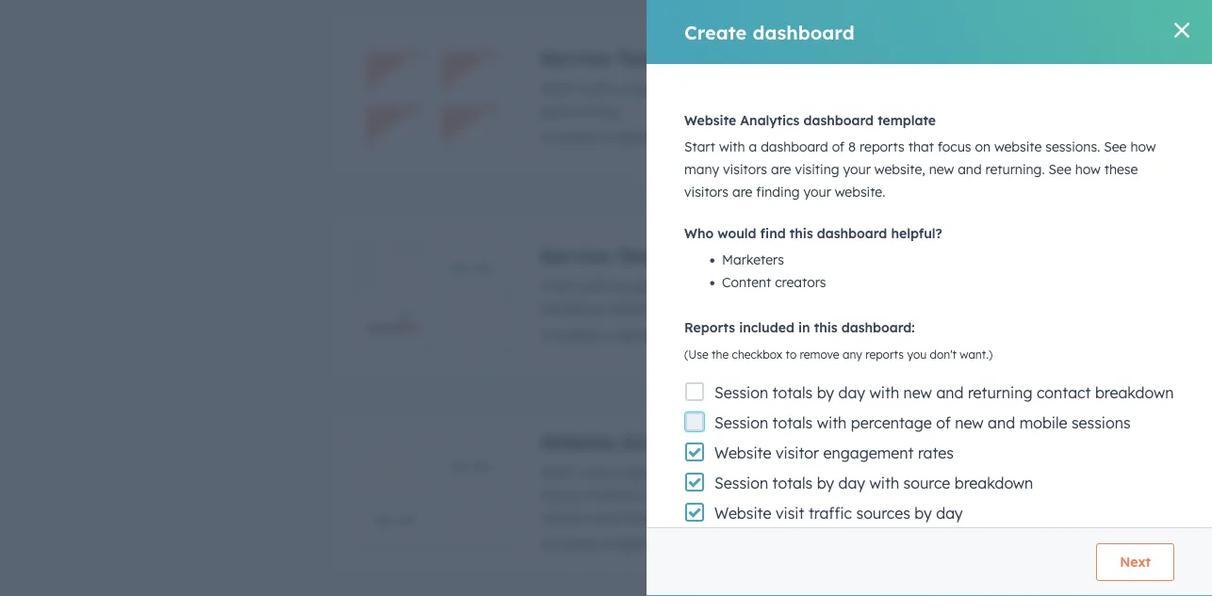 Task type: vqa. For each thing, say whether or not it's contained in the screenshot.
website
yes



Task type: locate. For each thing, give the bounding box(es) containing it.
day down source
[[937, 504, 963, 523]]

1 vertical spatial session
[[715, 414, 769, 433]]

0 vertical spatial on
[[975, 139, 991, 155]]

marketers content creators
[[722, 252, 827, 291]]

to
[[864, 79, 879, 98], [786, 348, 797, 362]]

by
[[817, 384, 835, 403], [817, 474, 835, 493], [915, 504, 932, 523]]

website, down template
[[875, 161, 926, 178]]

1 vertical spatial sessions.
[[953, 463, 1016, 482]]

0 vertical spatial performance
[[674, 46, 795, 69]]

1 vertical spatial team
[[994, 277, 1032, 296]]

team
[[617, 46, 668, 69], [617, 244, 668, 267]]

1 vertical spatial includes
[[540, 326, 601, 345]]

0 vertical spatial default
[[618, 128, 668, 147]]

1 vertical spatial by
[[817, 474, 835, 493]]

service up handling
[[540, 244, 611, 267]]

2 includes from the top
[[540, 326, 601, 345]]

1 default from the top
[[618, 128, 668, 147]]

team inside service team ticket sla performance overview start with a dashboard of 6 reports that track how your service team is handling tickets.
[[617, 244, 668, 267]]

includes 6 default reports down the performing.
[[540, 128, 724, 147]]

0 vertical spatial to
[[864, 79, 879, 98]]

service inside service team ticket sla performance overview start with a dashboard of 6 reports that track how your service team is handling tickets.
[[540, 244, 611, 267]]

start inside service team ticket sla performance overview start with a dashboard of 6 reports that track how your service team is handling tickets.
[[540, 277, 576, 296]]

1 horizontal spatial 8
[[728, 463, 737, 482]]

returning
[[968, 384, 1033, 403]]

content
[[722, 274, 772, 291]]

these inside website analytics start with a dashboard of 8 reports that focus on website sessions. see how many visitors are visiting your website, new and returning. see how these visitors are finding your website. includes 8 default reports
[[1021, 486, 1059, 505]]

1 vertical spatial default
[[618, 326, 668, 345]]

this for dashboard:
[[814, 320, 838, 336]]

0 vertical spatial totals
[[773, 384, 813, 403]]

performance
[[674, 46, 795, 69], [779, 244, 901, 267]]

default inside website analytics start with a dashboard of 8 reports that focus on website sessions. see how many visitors are visiting your website, new and returning. see how these visitors are finding your website. includes 8 default reports
[[618, 535, 668, 554]]

tickets.
[[606, 299, 656, 318]]

1 vertical spatial website,
[[758, 486, 816, 505]]

1 horizontal spatial many
[[685, 161, 720, 178]]

visitors
[[723, 161, 768, 178], [685, 184, 729, 200], [585, 486, 635, 505], [540, 509, 591, 528]]

includes
[[540, 128, 601, 147], [540, 326, 601, 345], [540, 535, 601, 554]]

2 default from the top
[[618, 326, 668, 345]]

start with a dashboard of 8 reports that focus on website sessions. see how many visitors are visiting your website, new and returning. see how these visitors are finding your website.
[[685, 139, 1157, 200]]

mobile
[[1020, 414, 1068, 433]]

your
[[957, 79, 989, 98], [843, 161, 871, 178], [804, 184, 832, 200], [904, 277, 935, 296], [722, 486, 754, 505], [677, 509, 708, 528]]

0 vertical spatial team
[[1048, 79, 1085, 98]]

in
[[799, 320, 811, 336]]

6 down marketers
[[728, 277, 737, 296]]

1 horizontal spatial returning.
[[986, 161, 1045, 178]]

service up the performing.
[[540, 46, 611, 69]]

includes 6 default reports for performance
[[540, 128, 724, 147]]

of
[[709, 79, 724, 98], [832, 139, 845, 155], [709, 277, 724, 296], [937, 414, 951, 433], [709, 463, 724, 482]]

visiting inside start with a dashboard of 8 reports that focus on website sessions. see how many visitors are visiting your website, new and returning. see how these visitors are finding your website.
[[795, 161, 840, 178]]

this
[[790, 225, 813, 242], [814, 320, 838, 336]]

analytics
[[741, 112, 800, 129], [621, 430, 707, 454]]

team
[[1048, 79, 1085, 98], [994, 277, 1032, 296]]

that up the in
[[796, 277, 826, 296]]

service inside service team performance start with a dashboard of 6 reports that help to track how your service team is performing.
[[993, 79, 1043, 98]]

team inside service team performance start with a dashboard of 6 reports that help to track how your service team is performing.
[[617, 46, 668, 69]]

service
[[540, 46, 611, 69], [540, 244, 611, 267]]

on
[[975, 139, 991, 155], [873, 463, 891, 482]]

sessions. inside website analytics start with a dashboard of 8 reports that focus on website sessions. see how many visitors are visiting your website, new and returning. see how these visitors are finding your website. includes 8 default reports
[[953, 463, 1016, 482]]

0 horizontal spatial website,
[[758, 486, 816, 505]]

focus
[[938, 139, 972, 155], [830, 463, 868, 482]]

1 vertical spatial day
[[839, 474, 866, 493]]

0 vertical spatial includes 6 default reports
[[540, 128, 724, 147]]

returning. inside website analytics start with a dashboard of 8 reports that focus on website sessions. see how many visitors are visiting your website, new and returning. see how these visitors are finding your website. includes 8 default reports
[[885, 486, 953, 505]]

1 vertical spatial analytics
[[621, 430, 707, 454]]

and
[[958, 161, 982, 178], [937, 384, 964, 403], [988, 414, 1016, 433], [853, 486, 880, 505]]

0 vertical spatial includes
[[540, 128, 601, 147]]

totals for session totals by day with new and returning contact breakdown
[[773, 384, 813, 403]]

reports
[[741, 79, 792, 98], [672, 128, 724, 147], [860, 139, 905, 155], [741, 277, 792, 296], [672, 326, 724, 345], [866, 348, 904, 362], [741, 463, 792, 482], [672, 535, 724, 554]]

by up the "traffic"
[[817, 474, 835, 493]]

1 includes from the top
[[540, 128, 601, 147]]

website
[[685, 112, 737, 129], [540, 430, 615, 454], [715, 444, 772, 463], [715, 504, 772, 523]]

this for dashboard
[[790, 225, 813, 242]]

0 vertical spatial 8
[[849, 139, 856, 155]]

1 horizontal spatial on
[[975, 139, 991, 155]]

and down returning
[[988, 414, 1016, 433]]

1 vertical spatial finding
[[623, 509, 672, 528]]

2 vertical spatial default
[[618, 535, 668, 554]]

reports inside service team ticket sla performance overview start with a dashboard of 6 reports that track how your service team is handling tickets.
[[741, 277, 792, 296]]

website. up who would find this dashboard helpful? on the top right
[[835, 184, 886, 200]]

0 horizontal spatial is
[[1036, 277, 1047, 296]]

dashboard inside service team performance start with a dashboard of 6 reports that help to track how your service team is performing.
[[628, 79, 705, 98]]

new inside start with a dashboard of 8 reports that focus on website sessions. see how many visitors are visiting your website, new and returning. see how these visitors are finding your website.
[[929, 161, 955, 178]]

totals up the "visitor"
[[773, 414, 813, 433]]

that
[[796, 79, 826, 98], [909, 139, 934, 155], [796, 277, 826, 296], [796, 463, 826, 482]]

analytics for website analytics start with a dashboard of 8 reports that focus on website sessions. see how many visitors are visiting your website, new and returning. see how these visitors are finding your website. includes 8 default reports
[[621, 430, 707, 454]]

breakdown
[[1096, 384, 1174, 403], [955, 474, 1034, 493]]

how inside service team performance start with a dashboard of 6 reports that help to track how your service team is performing.
[[923, 79, 953, 98]]

visiting
[[795, 161, 840, 178], [667, 486, 718, 505]]

session for session totals by day with source breakdown
[[715, 474, 769, 493]]

help
[[830, 79, 860, 98]]

on inside website analytics start with a dashboard of 8 reports that focus on website sessions. see how many visitors are visiting your website, new and returning. see how these visitors are finding your website. includes 8 default reports
[[873, 463, 891, 482]]

6
[[728, 79, 737, 98], [605, 128, 614, 147], [728, 277, 737, 296], [605, 326, 614, 345]]

start inside service team performance start with a dashboard of 6 reports that help to track how your service team is performing.
[[540, 79, 576, 98]]

many inside website analytics start with a dashboard of 8 reports that focus on website sessions. see how many visitors are visiting your website, new and returning. see how these visitors are finding your website. includes 8 default reports
[[540, 486, 580, 505]]

includes 6 default reports down tickets.
[[540, 326, 724, 345]]

0 horizontal spatial this
[[790, 225, 813, 242]]

by down source
[[915, 504, 932, 523]]

0 vertical spatial visiting
[[795, 161, 840, 178]]

by down the remove
[[817, 384, 835, 403]]

3 totals from the top
[[773, 474, 813, 493]]

1 totals from the top
[[773, 384, 813, 403]]

performing.
[[540, 101, 623, 120]]

2 horizontal spatial 8
[[849, 139, 856, 155]]

rates
[[918, 444, 954, 463]]

reports
[[685, 320, 736, 336]]

create dashboard
[[685, 20, 855, 44]]

checkbox
[[732, 348, 783, 362]]

breakdown right source
[[955, 474, 1034, 493]]

None checkbox
[[328, 13, 1126, 181], [328, 211, 1126, 379], [328, 409, 1126, 577], [328, 13, 1126, 181], [328, 211, 1126, 379], [328, 409, 1126, 577]]

0 vertical spatial finding
[[757, 184, 800, 200]]

0 vertical spatial website.
[[835, 184, 886, 200]]

of inside start with a dashboard of 8 reports that focus on website sessions. see how many visitors are visiting your website, new and returning. see how these visitors are finding your website.
[[832, 139, 845, 155]]

2 vertical spatial 8
[[605, 535, 614, 554]]

1 vertical spatial on
[[873, 463, 891, 482]]

0 vertical spatial focus
[[938, 139, 972, 155]]

totals up visit
[[773, 474, 813, 493]]

1 horizontal spatial is
[[1089, 79, 1100, 98]]

dashboard:
[[842, 320, 915, 336]]

these
[[1105, 161, 1139, 178], [1021, 486, 1059, 505]]

1 horizontal spatial service
[[993, 79, 1043, 98]]

performance inside service team performance start with a dashboard of 6 reports that help to track how your service team is performing.
[[674, 46, 795, 69]]

returning.
[[986, 161, 1045, 178], [885, 486, 953, 505]]

1 vertical spatial team
[[617, 244, 668, 267]]

2 includes 6 default reports from the top
[[540, 326, 724, 345]]

1 horizontal spatial focus
[[938, 139, 972, 155]]

1 service from the top
[[540, 46, 611, 69]]

with
[[580, 79, 610, 98], [719, 139, 746, 155], [580, 277, 610, 296], [870, 384, 900, 403], [817, 414, 847, 433], [580, 463, 610, 482], [870, 474, 900, 493]]

focus inside start with a dashboard of 8 reports that focus on website sessions. see how many visitors are visiting your website, new and returning. see how these visitors are finding your website.
[[938, 139, 972, 155]]

1 horizontal spatial track
[[883, 79, 919, 98]]

0 vertical spatial is
[[1089, 79, 1100, 98]]

website. inside start with a dashboard of 8 reports that focus on website sessions. see how many visitors are visiting your website, new and returning. see how these visitors are finding your website.
[[835, 184, 886, 200]]

how
[[923, 79, 953, 98], [1131, 139, 1157, 155], [1076, 161, 1101, 178], [870, 277, 900, 296], [1050, 463, 1080, 482], [987, 486, 1016, 505]]

1 vertical spatial performance
[[779, 244, 901, 267]]

ticket
[[674, 244, 731, 267]]

to down reports included in this dashboard:
[[786, 348, 797, 362]]

2 service from the top
[[540, 244, 611, 267]]

1 vertical spatial visiting
[[667, 486, 718, 505]]

1 vertical spatial includes 6 default reports
[[540, 326, 724, 345]]

many
[[685, 161, 720, 178], [540, 486, 580, 505]]

3 includes from the top
[[540, 535, 601, 554]]

website. left visit
[[712, 509, 770, 528]]

website for website analytics dashboard template
[[685, 112, 737, 129]]

website. inside website analytics start with a dashboard of 8 reports that focus on website sessions. see how many visitors are visiting your website, new and returning. see how these visitors are finding your website. includes 8 default reports
[[712, 509, 770, 528]]

2 totals from the top
[[773, 414, 813, 433]]

day for new
[[839, 384, 866, 403]]

1 horizontal spatial finding
[[757, 184, 800, 200]]

finding
[[757, 184, 800, 200], [623, 509, 672, 528]]

performance down create
[[674, 46, 795, 69]]

1 vertical spatial breakdown
[[955, 474, 1034, 493]]

engagement
[[824, 444, 914, 463]]

service
[[993, 79, 1043, 98], [940, 277, 990, 296]]

3 session from the top
[[715, 474, 769, 493]]

1 horizontal spatial analytics
[[741, 112, 800, 129]]

with inside service team ticket sla performance overview start with a dashboard of 6 reports that track how your service team is handling tickets.
[[580, 277, 610, 296]]

1 vertical spatial service
[[540, 244, 611, 267]]

day up website visit traffic sources by day
[[839, 474, 866, 493]]

0 vertical spatial these
[[1105, 161, 1139, 178]]

are
[[771, 161, 792, 178], [733, 184, 753, 200], [639, 486, 663, 505], [595, 509, 618, 528]]

breakdown up sessions
[[1096, 384, 1174, 403]]

1 includes 6 default reports from the top
[[540, 128, 724, 147]]

totals
[[773, 384, 813, 403], [773, 414, 813, 433], [773, 474, 813, 493]]

0 horizontal spatial track
[[830, 277, 866, 296]]

want.)
[[960, 348, 993, 362]]

0 horizontal spatial focus
[[830, 463, 868, 482]]

team up tickets.
[[617, 244, 668, 267]]

6 inside service team performance start with a dashboard of 6 reports that help to track how your service team is performing.
[[728, 79, 737, 98]]

1 vertical spatial to
[[786, 348, 797, 362]]

0 vertical spatial analytics
[[741, 112, 800, 129]]

that inside website analytics start with a dashboard of 8 reports that focus on website sessions. see how many visitors are visiting your website, new and returning. see how these visitors are finding your website. includes 8 default reports
[[796, 463, 826, 482]]

0 vertical spatial this
[[790, 225, 813, 242]]

1 horizontal spatial team
[[1048, 79, 1085, 98]]

0 vertical spatial sessions.
[[1046, 139, 1101, 155]]

track right the creators
[[830, 277, 866, 296]]

1 horizontal spatial sessions.
[[1046, 139, 1101, 155]]

team up the performing.
[[617, 46, 668, 69]]

0 horizontal spatial returning.
[[885, 486, 953, 505]]

1 vertical spatial track
[[830, 277, 866, 296]]

see
[[1104, 139, 1127, 155], [1049, 161, 1072, 178], [1020, 463, 1046, 482], [957, 486, 983, 505]]

3 default from the top
[[618, 535, 668, 554]]

that inside service team ticket sla performance overview start with a dashboard of 6 reports that track how your service team is handling tickets.
[[796, 277, 826, 296]]

dashboard inside website analytics start with a dashboard of 8 reports that focus on website sessions. see how many visitors are visiting your website, new and returning. see how these visitors are finding your website. includes 8 default reports
[[628, 463, 705, 482]]

0 vertical spatial returning.
[[986, 161, 1045, 178]]

that inside start with a dashboard of 8 reports that focus on website sessions. see how many visitors are visiting your website, new and returning. see how these visitors are finding your website.
[[909, 139, 934, 155]]

new down website visitor engagement rates
[[820, 486, 849, 505]]

that down template
[[909, 139, 934, 155]]

your inside service team performance start with a dashboard of 6 reports that help to track how your service team is performing.
[[957, 79, 989, 98]]

0 vertical spatial track
[[883, 79, 919, 98]]

included
[[739, 320, 795, 336]]

analytics inside website analytics start with a dashboard of 8 reports that focus on website sessions. see how many visitors are visiting your website, new and returning. see how these visitors are finding your website. includes 8 default reports
[[621, 430, 707, 454]]

0 horizontal spatial website
[[895, 463, 949, 482]]

with inside service team performance start with a dashboard of 6 reports that help to track how your service team is performing.
[[580, 79, 610, 98]]

includes for service team performance
[[540, 128, 601, 147]]

track up template
[[883, 79, 919, 98]]

website inside website analytics start with a dashboard of 8 reports that focus on website sessions. see how many visitors are visiting your website, new and returning. see how these visitors are finding your website. includes 8 default reports
[[540, 430, 615, 454]]

contact
[[1037, 384, 1091, 403]]

website visit traffic sources by day
[[715, 504, 963, 523]]

1 horizontal spatial these
[[1105, 161, 1139, 178]]

1 horizontal spatial website.
[[835, 184, 886, 200]]

0 horizontal spatial service
[[940, 277, 990, 296]]

day for source
[[839, 474, 866, 493]]

1 session from the top
[[715, 384, 769, 403]]

0 vertical spatial day
[[839, 384, 866, 403]]

1 vertical spatial service
[[940, 277, 990, 296]]

a inside website analytics start with a dashboard of 8 reports that focus on website sessions. see how many visitors are visiting your website, new and returning. see how these visitors are finding your website. includes 8 default reports
[[614, 463, 624, 482]]

is
[[1089, 79, 1100, 98], [1036, 277, 1047, 296]]

0 horizontal spatial website.
[[712, 509, 770, 528]]

team for ticket
[[617, 244, 668, 267]]

analytics down create dashboard
[[741, 112, 800, 129]]

0 horizontal spatial sessions.
[[953, 463, 1016, 482]]

default
[[618, 128, 668, 147], [618, 326, 668, 345], [618, 535, 668, 554]]

start
[[540, 79, 576, 98], [685, 139, 716, 155], [540, 277, 576, 296], [540, 463, 576, 482]]

start inside website analytics start with a dashboard of 8 reports that focus on website sessions. see how many visitors are visiting your website, new and returning. see how these visitors are finding your website. includes 8 default reports
[[540, 463, 576, 482]]

visitor
[[776, 444, 819, 463]]

a
[[614, 79, 624, 98], [749, 139, 757, 155], [614, 277, 624, 296], [614, 463, 624, 482]]

with inside website analytics start with a dashboard of 8 reports that focus on website sessions. see how many visitors are visiting your website, new and returning. see how these visitors are finding your website. includes 8 default reports
[[580, 463, 610, 482]]

0 vertical spatial service
[[540, 46, 611, 69]]

1 horizontal spatial website
[[995, 139, 1042, 155]]

0 horizontal spatial team
[[994, 277, 1032, 296]]

new down 'session totals by day with new and returning contact breakdown'
[[955, 414, 984, 433]]

with inside start with a dashboard of 8 reports that focus on website sessions. see how many visitors are visiting your website, new and returning. see how these visitors are finding your website.
[[719, 139, 746, 155]]

this right 'find'
[[790, 225, 813, 242]]

reports included in this dashboard:
[[685, 320, 915, 336]]

0 vertical spatial website,
[[875, 161, 926, 178]]

0 vertical spatial breakdown
[[1096, 384, 1174, 403]]

track
[[883, 79, 919, 98], [830, 277, 866, 296]]

1 vertical spatial totals
[[773, 414, 813, 433]]

website,
[[875, 161, 926, 178], [758, 486, 816, 505]]

website.
[[835, 184, 886, 200], [712, 509, 770, 528]]

1 team from the top
[[617, 46, 668, 69]]

1 horizontal spatial breakdown
[[1096, 384, 1174, 403]]

is inside service team performance start with a dashboard of 6 reports that help to track how your service team is performing.
[[1089, 79, 1100, 98]]

2 vertical spatial session
[[715, 474, 769, 493]]

and inside website analytics start with a dashboard of 8 reports that focus on website sessions. see how many visitors are visiting your website, new and returning. see how these visitors are finding your website. includes 8 default reports
[[853, 486, 880, 505]]

1 horizontal spatial website,
[[875, 161, 926, 178]]

to right help
[[864, 79, 879, 98]]

sla
[[737, 244, 773, 267]]

creators
[[775, 274, 827, 291]]

1 horizontal spatial visiting
[[795, 161, 840, 178]]

0 vertical spatial by
[[817, 384, 835, 403]]

website analytics dashboard template
[[685, 112, 936, 129]]

sessions.
[[1046, 139, 1101, 155], [953, 463, 1016, 482]]

0 vertical spatial session
[[715, 384, 769, 403]]

that up "website analytics dashboard template"
[[796, 79, 826, 98]]

that down the "visitor"
[[796, 463, 826, 482]]

day down any
[[839, 384, 866, 403]]

2 vertical spatial totals
[[773, 474, 813, 493]]

0 horizontal spatial finding
[[623, 509, 672, 528]]

sessions
[[1072, 414, 1131, 433]]

1 vertical spatial is
[[1036, 277, 1047, 296]]

finding inside website analytics start with a dashboard of 8 reports that focus on website sessions. see how many visitors are visiting your website, new and returning. see how these visitors are finding your website. includes 8 default reports
[[623, 509, 672, 528]]

website, down the "visitor"
[[758, 486, 816, 505]]

totals down the remove
[[773, 384, 813, 403]]

1 vertical spatial focus
[[830, 463, 868, 482]]

service inside service team performance start with a dashboard of 6 reports that help to track how your service team is performing.
[[540, 46, 611, 69]]

is inside service team ticket sla performance overview start with a dashboard of 6 reports that track how your service team is handling tickets.
[[1036, 277, 1047, 296]]

website for website visit traffic sources by day
[[715, 504, 772, 523]]

0 horizontal spatial breakdown
[[955, 474, 1034, 493]]

and up overview
[[958, 161, 982, 178]]

who would find this dashboard helpful?
[[685, 225, 943, 242]]

0 horizontal spatial these
[[1021, 486, 1059, 505]]

0 horizontal spatial visiting
[[667, 486, 718, 505]]

1 vertical spatial website
[[895, 463, 949, 482]]

includes 6 default reports
[[540, 128, 724, 147], [540, 326, 724, 345]]

performance down who would find this dashboard helpful? on the top right
[[779, 244, 901, 267]]

your inside service team ticket sla performance overview start with a dashboard of 6 reports that track how your service team is handling tickets.
[[904, 277, 935, 296]]

8 inside start with a dashboard of 8 reports that focus on website sessions. see how many visitors are visiting your website, new and returning. see how these visitors are finding your website.
[[849, 139, 856, 155]]

and right the "traffic"
[[853, 486, 880, 505]]

dashboard inside service team ticket sla performance overview start with a dashboard of 6 reports that track how your service team is handling tickets.
[[628, 277, 705, 296]]

2 session from the top
[[715, 414, 769, 433]]

2 team from the top
[[617, 244, 668, 267]]

new up session totals with percentage of new and mobile sessions
[[904, 384, 933, 403]]

0 horizontal spatial many
[[540, 486, 580, 505]]

0 vertical spatial website
[[995, 139, 1042, 155]]

remove
[[800, 348, 840, 362]]

new
[[929, 161, 955, 178], [904, 384, 933, 403], [955, 414, 984, 433], [820, 486, 849, 505]]

new down template
[[929, 161, 955, 178]]

this right the in
[[814, 320, 838, 336]]

analytics down (use
[[621, 430, 707, 454]]

8
[[849, 139, 856, 155], [728, 463, 737, 482], [605, 535, 614, 554]]

6 down create
[[728, 79, 737, 98]]

session
[[715, 384, 769, 403], [715, 414, 769, 433], [715, 474, 769, 493]]

0 vertical spatial team
[[617, 46, 668, 69]]

and down don't at right bottom
[[937, 384, 964, 403]]

0 vertical spatial many
[[685, 161, 720, 178]]

0 horizontal spatial 8
[[605, 535, 614, 554]]

(use the checkbox to remove any reports you don't want.)
[[685, 348, 993, 362]]

by for new
[[817, 384, 835, 403]]

service for service team performance
[[540, 46, 611, 69]]

of inside website analytics start with a dashboard of 8 reports that focus on website sessions. see how many visitors are visiting your website, new and returning. see how these visitors are finding your website. includes 8 default reports
[[709, 463, 724, 482]]

dashboard
[[753, 20, 855, 44], [628, 79, 705, 98], [804, 112, 874, 129], [761, 139, 829, 155], [817, 225, 888, 242], [628, 277, 705, 296], [628, 463, 705, 482]]

1 horizontal spatial to
[[864, 79, 879, 98]]

1 vertical spatial this
[[814, 320, 838, 336]]

0 horizontal spatial analytics
[[621, 430, 707, 454]]

performance inside service team ticket sla performance overview start with a dashboard of 6 reports that track how your service team is handling tickets.
[[779, 244, 901, 267]]

who would find this dashboard helpful? element
[[685, 249, 1175, 294]]

website
[[995, 139, 1042, 155], [895, 463, 949, 482]]

1 vertical spatial 8
[[728, 463, 737, 482]]



Task type: describe. For each thing, give the bounding box(es) containing it.
you
[[908, 348, 927, 362]]

team for performance
[[617, 46, 668, 69]]

website for website visitor engagement rates
[[715, 444, 772, 463]]

track inside service team performance start with a dashboard of 6 reports that help to track how your service team is performing.
[[883, 79, 919, 98]]

default for ticket
[[618, 326, 668, 345]]

close image
[[1175, 23, 1190, 38]]

the
[[712, 348, 729, 362]]

overview
[[907, 244, 996, 267]]

start inside start with a dashboard of 8 reports that focus on website sessions. see how many visitors are visiting your website, new and returning. see how these visitors are finding your website.
[[685, 139, 716, 155]]

new inside website analytics start with a dashboard of 8 reports that focus on website sessions. see how many visitors are visiting your website, new and returning. see how these visitors are finding your website. includes 8 default reports
[[820, 486, 849, 505]]

would
[[718, 225, 757, 242]]

service team ticket sla performance overview start with a dashboard of 6 reports that track how your service team is handling tickets.
[[540, 244, 1047, 318]]

template
[[878, 112, 936, 129]]

(use
[[685, 348, 709, 362]]

on inside start with a dashboard of 8 reports that focus on website sessions. see how many visitors are visiting your website, new and returning. see how these visitors are finding your website.
[[975, 139, 991, 155]]

sources
[[857, 504, 911, 523]]

reports inside service team performance start with a dashboard of 6 reports that help to track how your service team is performing.
[[741, 79, 792, 98]]

analytics for website analytics dashboard template
[[741, 112, 800, 129]]

service team performance start with a dashboard of 6 reports that help to track how your service team is performing.
[[540, 46, 1100, 120]]

of inside service team ticket sla performance overview start with a dashboard of 6 reports that track how your service team is handling tickets.
[[709, 277, 724, 296]]

session for session totals with percentage of new and mobile sessions
[[715, 414, 769, 433]]

any
[[843, 348, 863, 362]]

totals for session totals with percentage of new and mobile sessions
[[773, 414, 813, 433]]

session totals by day with new and returning contact breakdown
[[715, 384, 1174, 403]]

of inside service team performance start with a dashboard of 6 reports that help to track how your service team is performing.
[[709, 79, 724, 98]]

returning. inside start with a dashboard of 8 reports that focus on website sessions. see how many visitors are visiting your website, new and returning. see how these visitors are finding your website.
[[986, 161, 1045, 178]]

focus inside website analytics start with a dashboard of 8 reports that focus on website sessions. see how many visitors are visiting your website, new and returning. see how these visitors are finding your website. includes 8 default reports
[[830, 463, 868, 482]]

traffic
[[809, 504, 852, 523]]

0 horizontal spatial to
[[786, 348, 797, 362]]

website, inside start with a dashboard of 8 reports that focus on website sessions. see how many visitors are visiting your website, new and returning. see how these visitors are finding your website.
[[875, 161, 926, 178]]

and inside start with a dashboard of 8 reports that focus on website sessions. see how many visitors are visiting your website, new and returning. see how these visitors are finding your website.
[[958, 161, 982, 178]]

find
[[761, 225, 786, 242]]

don't
[[930, 348, 957, 362]]

2 vertical spatial by
[[915, 504, 932, 523]]

visiting inside website analytics start with a dashboard of 8 reports that focus on website sessions. see how many visitors are visiting your website, new and returning. see how these visitors are finding your website. includes 8 default reports
[[667, 486, 718, 505]]

default for performance
[[618, 128, 668, 147]]

website analytics start with a dashboard of 8 reports that focus on website sessions. see how many visitors are visiting your website, new and returning. see how these visitors are finding your website. includes 8 default reports
[[540, 430, 1080, 554]]

website inside start with a dashboard of 8 reports that focus on website sessions. see how many visitors are visiting your website, new and returning. see how these visitors are finding your website.
[[995, 139, 1042, 155]]

website visitor engagement rates
[[715, 444, 954, 463]]

a inside start with a dashboard of 8 reports that focus on website sessions. see how many visitors are visiting your website, new and returning. see how these visitors are finding your website.
[[749, 139, 757, 155]]

team inside service team performance start with a dashboard of 6 reports that help to track how your service team is performing.
[[1048, 79, 1085, 98]]

team inside service team ticket sla performance overview start with a dashboard of 6 reports that track how your service team is handling tickets.
[[994, 277, 1032, 296]]

next button
[[1097, 544, 1175, 582]]

website for website analytics start with a dashboard of 8 reports that focus on website sessions. see how many visitors are visiting your website, new and returning. see how these visitors are finding your website. includes 8 default reports
[[540, 430, 615, 454]]

how inside service team ticket sla performance overview start with a dashboard of 6 reports that track how your service team is handling tickets.
[[870, 277, 900, 296]]

sessions. inside start with a dashboard of 8 reports that focus on website sessions. see how many visitors are visiting your website, new and returning. see how these visitors are finding your website.
[[1046, 139, 1101, 155]]

track inside service team ticket sla performance overview start with a dashboard of 6 reports that track how your service team is handling tickets.
[[830, 277, 866, 296]]

6 down tickets.
[[605, 326, 614, 345]]

these inside start with a dashboard of 8 reports that focus on website sessions. see how many visitors are visiting your website, new and returning. see how these visitors are finding your website.
[[1105, 161, 1139, 178]]

finding inside start with a dashboard of 8 reports that focus on website sessions. see how many visitors are visiting your website, new and returning. see how these visitors are finding your website.
[[757, 184, 800, 200]]

visit
[[776, 504, 805, 523]]

session totals with percentage of new and mobile sessions
[[715, 414, 1131, 433]]

helpful?
[[891, 225, 943, 242]]

includes for service team ticket sla performance overview
[[540, 326, 601, 345]]

2 vertical spatial day
[[937, 504, 963, 523]]

includes 6 default reports for ticket
[[540, 326, 724, 345]]

service inside service team ticket sla performance overview start with a dashboard of 6 reports that track how your service team is handling tickets.
[[940, 277, 990, 296]]

marketers
[[722, 252, 784, 268]]

totals for session totals by day with source breakdown
[[773, 474, 813, 493]]

website inside website analytics start with a dashboard of 8 reports that focus on website sessions. see how many visitors are visiting your website, new and returning. see how these visitors are finding your website. includes 8 default reports
[[895, 463, 949, 482]]

percentage
[[851, 414, 932, 433]]

includes inside website analytics start with a dashboard of 8 reports that focus on website sessions. see how many visitors are visiting your website, new and returning. see how these visitors are finding your website. includes 8 default reports
[[540, 535, 601, 554]]

dashboard inside start with a dashboard of 8 reports that focus on website sessions. see how many visitors are visiting your website, new and returning. see how these visitors are finding your website.
[[761, 139, 829, 155]]

by for source
[[817, 474, 835, 493]]

many inside start with a dashboard of 8 reports that focus on website sessions. see how many visitors are visiting your website, new and returning. see how these visitors are finding your website.
[[685, 161, 720, 178]]

reports inside start with a dashboard of 8 reports that focus on website sessions. see how many visitors are visiting your website, new and returning. see how these visitors are finding your website.
[[860, 139, 905, 155]]

who
[[685, 225, 714, 242]]

a inside service team performance start with a dashboard of 6 reports that help to track how your service team is performing.
[[614, 79, 624, 98]]

create
[[685, 20, 747, 44]]

to inside service team performance start with a dashboard of 6 reports that help to track how your service team is performing.
[[864, 79, 879, 98]]

next
[[1120, 554, 1151, 571]]

source
[[904, 474, 951, 493]]

session for session totals by day with new and returning contact breakdown
[[715, 384, 769, 403]]

handling
[[540, 299, 602, 318]]

service for service team ticket sla performance overview
[[540, 244, 611, 267]]

6 inside service team ticket sla performance overview start with a dashboard of 6 reports that track how your service team is handling tickets.
[[728, 277, 737, 296]]

session totals by day with source breakdown
[[715, 474, 1034, 493]]

6 down the performing.
[[605, 128, 614, 147]]

that inside service team performance start with a dashboard of 6 reports that help to track how your service team is performing.
[[796, 79, 826, 98]]

website, inside website analytics start with a dashboard of 8 reports that focus on website sessions. see how many visitors are visiting your website, new and returning. see how these visitors are finding your website. includes 8 default reports
[[758, 486, 816, 505]]

a inside service team ticket sla performance overview start with a dashboard of 6 reports that track how your service team is handling tickets.
[[614, 277, 624, 296]]



